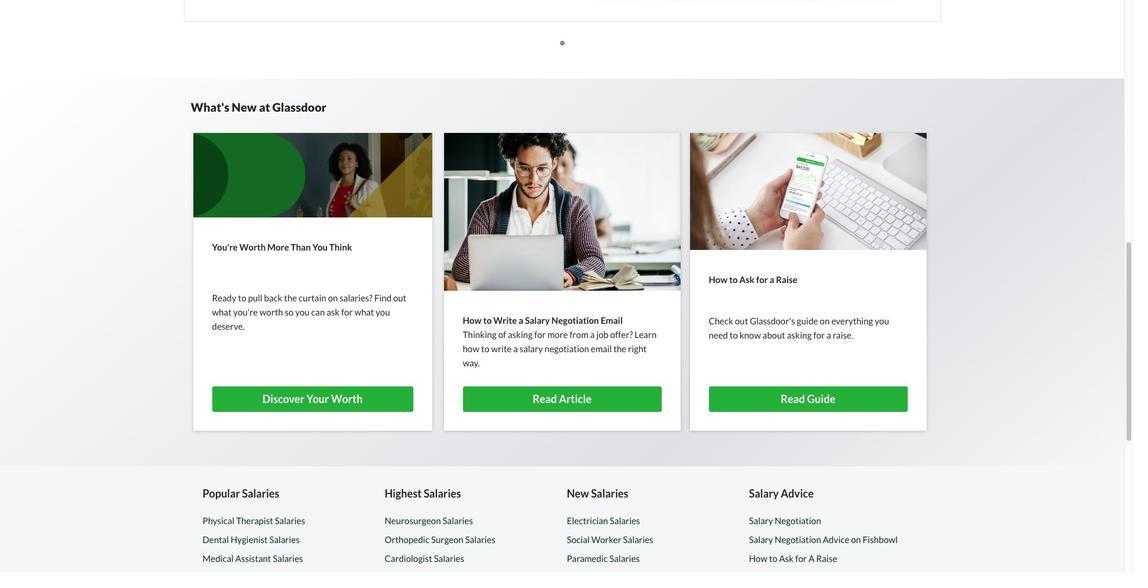Task type: vqa. For each thing, say whether or not it's contained in the screenshot.
rightmost you
yes



Task type: locate. For each thing, give the bounding box(es) containing it.
1 horizontal spatial asking
[[787, 330, 812, 341]]

curtain
[[299, 293, 327, 304]]

1 horizontal spatial worth
[[331, 393, 363, 406]]

0 vertical spatial how
[[709, 274, 728, 285]]

1 horizontal spatial raise
[[817, 554, 838, 565]]

negotiation up salary negotiation advice on fishbowl link on the bottom right of the page
[[775, 516, 822, 527]]

you right so
[[295, 307, 310, 318]]

1 horizontal spatial the
[[614, 344, 627, 355]]

to up thinking on the bottom left of page
[[483, 316, 492, 326]]

read guide button
[[709, 387, 908, 413]]

for
[[757, 274, 768, 285], [341, 307, 353, 318], [535, 330, 546, 340], [814, 330, 825, 341], [796, 554, 807, 565]]

advice left fishbowl on the bottom right
[[823, 535, 850, 546]]

orthopedic surgeon salaries link
[[385, 535, 496, 546]]

2 vertical spatial how
[[749, 554, 768, 565]]

know
[[740, 330, 761, 341]]

out inside ready to pull back the curtain on salaries? find out what you're worth so you can ask for what you deserve.
[[393, 293, 407, 304]]

read inside read article button
[[533, 393, 557, 406]]

how down salary negotiation
[[749, 554, 768, 565]]

for right ask
[[341, 307, 353, 318]]

0 horizontal spatial asking
[[508, 330, 533, 340]]

write
[[491, 344, 512, 355]]

0 vertical spatial out
[[393, 293, 407, 304]]

new salaries
[[567, 488, 629, 501]]

2 horizontal spatial you
[[875, 316, 890, 327]]

1 vertical spatial how
[[463, 316, 482, 326]]

ask left a
[[780, 554, 794, 565]]

1 vertical spatial out
[[735, 316, 749, 327]]

for inside "check out glassdoor's guide on everything you need to know about asking for a raise."
[[814, 330, 825, 341]]

about
[[763, 330, 786, 341]]

more
[[267, 242, 289, 253]]

2 vertical spatial on
[[852, 535, 861, 546]]

electrician salaries
[[567, 516, 640, 527]]

new left at
[[232, 100, 257, 114]]

for up glassdoor's
[[757, 274, 768, 285]]

negotiation up 'from'
[[552, 316, 599, 326]]

to for how to ask for a raise
[[770, 554, 778, 565]]

salaries up therapist
[[242, 488, 279, 501]]

1 horizontal spatial how
[[709, 274, 728, 285]]

what down ready
[[212, 307, 232, 318]]

the inside 'how to write a salary negotiation email thinking of asking for more from a job offer? learn how to write a salary negotiation email the right way.'
[[614, 344, 627, 355]]

read guide
[[781, 393, 836, 406]]

1 read from the left
[[781, 393, 805, 406]]

0 horizontal spatial worth
[[240, 242, 266, 253]]

how up check
[[709, 274, 728, 285]]

worth left more
[[240, 242, 266, 253]]

neurosurgeon
[[385, 516, 441, 527]]

read left guide
[[781, 393, 805, 406]]

0 vertical spatial on
[[328, 293, 338, 304]]

on inside "check out glassdoor's guide on everything you need to know about asking for a raise."
[[820, 316, 830, 327]]

asking
[[508, 330, 533, 340], [787, 330, 812, 341]]

0 horizontal spatial what
[[212, 307, 232, 318]]

you right "everything"
[[875, 316, 890, 327]]

0 vertical spatial the
[[284, 293, 297, 304]]

the down offer? at the right bottom of the page
[[614, 344, 627, 355]]

for inside 'how to write a salary negotiation email thinking of asking for more from a job offer? learn how to write a salary negotiation email the right way.'
[[535, 330, 546, 340]]

on left fishbowl on the bottom right
[[852, 535, 861, 546]]

salary for salary negotiation advice on fishbowl
[[749, 535, 773, 546]]

highest
[[385, 488, 422, 501]]

to up check
[[730, 274, 738, 285]]

from
[[570, 330, 589, 340]]

for left a
[[796, 554, 807, 565]]

at
[[259, 100, 270, 114]]

ask for a
[[780, 554, 794, 565]]

worth right the 'your'
[[331, 393, 363, 406]]

dental
[[203, 535, 229, 546]]

electrician
[[567, 516, 608, 527]]

you're
[[233, 307, 258, 318]]

salary up salary negotiation link
[[749, 488, 779, 501]]

ask up glassdoor's
[[740, 274, 755, 285]]

1 what from the left
[[212, 307, 232, 318]]

0 horizontal spatial raise
[[776, 274, 798, 285]]

asking up salary
[[508, 330, 533, 340]]

0 horizontal spatial the
[[284, 293, 297, 304]]

glassdoor
[[273, 100, 327, 114]]

raise right a
[[817, 554, 838, 565]]

new up electrician
[[567, 488, 589, 501]]

negotiation for salary negotiation advice on fishbowl
[[775, 535, 822, 546]]

2 read from the left
[[533, 393, 557, 406]]

orthopedic surgeon salaries
[[385, 535, 496, 546]]

you're
[[212, 242, 238, 253]]

negotiation
[[552, 316, 599, 326], [775, 516, 822, 527], [775, 535, 822, 546]]

how to ask for a raise
[[749, 554, 838, 565]]

salaries right assistant
[[273, 554, 303, 565]]

1 vertical spatial negotiation
[[775, 516, 822, 527]]

salary up the more at the bottom
[[525, 316, 550, 326]]

0 vertical spatial raise
[[776, 274, 798, 285]]

how for how to ask for a raise
[[709, 274, 728, 285]]

therapist
[[236, 516, 273, 527]]

so
[[285, 307, 294, 318]]

salary down salary negotiation link
[[749, 535, 773, 546]]

salary negotiation advice on fishbowl link
[[749, 535, 898, 546]]

worth
[[240, 242, 266, 253], [331, 393, 363, 406]]

a inside "check out glassdoor's guide on everything you need to know about asking for a raise."
[[827, 330, 832, 341]]

you down find
[[376, 307, 390, 318]]

to right need
[[730, 330, 738, 341]]

0 horizontal spatial on
[[328, 293, 338, 304]]

out up know
[[735, 316, 749, 327]]

everything
[[832, 316, 874, 327]]

salaries up surgeon
[[443, 516, 473, 527]]

raise for how to ask for a raise
[[817, 554, 838, 565]]

physical therapist salaries
[[203, 516, 305, 527]]

how to ask for a raise
[[709, 274, 798, 285]]

dental hygienist salaries link
[[203, 535, 300, 546]]

worker
[[592, 535, 622, 546]]

paramedic salaries link
[[567, 554, 640, 565]]

deserve.
[[212, 321, 245, 332]]

to left a
[[770, 554, 778, 565]]

your
[[307, 393, 329, 406]]

surgeon
[[431, 535, 464, 546]]

salary for salary advice
[[749, 488, 779, 501]]

ask
[[740, 274, 755, 285], [780, 554, 794, 565]]

1 vertical spatial on
[[820, 316, 830, 327]]

to for how to write a salary negotiation email thinking of asking for more from a job offer? learn how to write a salary negotiation email the right way.
[[483, 316, 492, 326]]

asking inside "check out glassdoor's guide on everything you need to know about asking for a raise."
[[787, 330, 812, 341]]

what
[[212, 307, 232, 318], [355, 307, 374, 318]]

read inside read guide button
[[781, 393, 805, 406]]

salaries up neurosurgeon salaries
[[424, 488, 461, 501]]

article
[[559, 393, 592, 406]]

0 vertical spatial negotiation
[[552, 316, 599, 326]]

the inside ready to pull back the curtain on salaries? find out what you're worth so you can ask for what you deserve.
[[284, 293, 297, 304]]

advice up salary negotiation
[[781, 488, 814, 501]]

1 vertical spatial ask
[[780, 554, 794, 565]]

1 vertical spatial raise
[[817, 554, 838, 565]]

0 vertical spatial new
[[232, 100, 257, 114]]

1 horizontal spatial read
[[781, 393, 805, 406]]

worth
[[260, 307, 283, 318]]

0 vertical spatial ask
[[740, 274, 755, 285]]

salary inside 'how to write a salary negotiation email thinking of asking for more from a job offer? learn how to write a salary negotiation email the right way.'
[[525, 316, 550, 326]]

discover salaries image
[[567, 0, 921, 6]]

a left raise.
[[827, 330, 832, 341]]

you
[[295, 307, 310, 318], [376, 307, 390, 318], [875, 316, 890, 327]]

0 vertical spatial worth
[[240, 242, 266, 253]]

1 vertical spatial the
[[614, 344, 627, 355]]

how inside 'how to write a salary negotiation email thinking of asking for more from a job offer? learn how to write a salary negotiation email the right way.'
[[463, 316, 482, 326]]

how up thinking on the bottom left of page
[[463, 316, 482, 326]]

1 vertical spatial new
[[567, 488, 589, 501]]

of
[[498, 330, 506, 340]]

0 vertical spatial advice
[[781, 488, 814, 501]]

how
[[463, 344, 480, 355]]

read article link
[[463, 387, 662, 413]]

cardiologist salaries
[[385, 554, 464, 565]]

worth inside button
[[331, 393, 363, 406]]

salaries right therapist
[[275, 516, 305, 527]]

asking down guide
[[787, 330, 812, 341]]

learn
[[635, 330, 657, 340]]

on right guide
[[820, 316, 830, 327]]

to for how to ask for a raise
[[730, 274, 738, 285]]

salaries up electrician salaries link
[[591, 488, 629, 501]]

social worker salaries
[[567, 535, 654, 546]]

salary for salary negotiation
[[749, 516, 773, 527]]

salaries right surgeon
[[465, 535, 496, 546]]

salary negotiation link
[[749, 516, 822, 527]]

read left article
[[533, 393, 557, 406]]

write
[[494, 316, 517, 326]]

the up so
[[284, 293, 297, 304]]

0 horizontal spatial how
[[463, 316, 482, 326]]

what's
[[191, 100, 230, 114]]

1 horizontal spatial on
[[820, 316, 830, 327]]

1 horizontal spatial ask
[[780, 554, 794, 565]]

a right write on the left bottom of the page
[[519, 316, 524, 326]]

for inside ready to pull back the curtain on salaries? find out what you're worth so you can ask for what you deserve.
[[341, 307, 353, 318]]

what's new at glassdoor
[[191, 100, 327, 114]]

salary advice
[[749, 488, 814, 501]]

2 vertical spatial negotiation
[[775, 535, 822, 546]]

negotiation
[[545, 344, 589, 355]]

for down guide
[[814, 330, 825, 341]]

negotiation up how to ask for a raise link at the right
[[775, 535, 822, 546]]

1 horizontal spatial out
[[735, 316, 749, 327]]

0 horizontal spatial advice
[[781, 488, 814, 501]]

for up salary
[[535, 330, 546, 340]]

neurosurgeon salaries link
[[385, 516, 473, 527]]

2 horizontal spatial on
[[852, 535, 861, 546]]

to
[[730, 274, 738, 285], [238, 293, 246, 304], [483, 316, 492, 326], [730, 330, 738, 341], [481, 344, 490, 355], [770, 554, 778, 565]]

0 horizontal spatial out
[[393, 293, 407, 304]]

a left job
[[590, 330, 595, 340]]

a
[[809, 554, 815, 565]]

pull
[[248, 293, 263, 304]]

a
[[770, 274, 775, 285], [519, 316, 524, 326], [590, 330, 595, 340], [827, 330, 832, 341], [514, 344, 518, 355]]

salaries
[[242, 488, 279, 501], [424, 488, 461, 501], [591, 488, 629, 501], [275, 516, 305, 527], [443, 516, 473, 527], [610, 516, 640, 527], [270, 535, 300, 546], [465, 535, 496, 546], [623, 535, 654, 546], [273, 554, 303, 565], [434, 554, 464, 565], [610, 554, 640, 565]]

what down salaries?
[[355, 307, 374, 318]]

0 horizontal spatial read
[[533, 393, 557, 406]]

to inside ready to pull back the curtain on salaries? find out what you're worth so you can ask for what you deserve.
[[238, 293, 246, 304]]

out right find
[[393, 293, 407, 304]]

on
[[328, 293, 338, 304], [820, 316, 830, 327], [852, 535, 861, 546]]

raise up glassdoor's
[[776, 274, 798, 285]]

salary down salary advice
[[749, 516, 773, 527]]

on up ask
[[328, 293, 338, 304]]

how
[[709, 274, 728, 285], [463, 316, 482, 326], [749, 554, 768, 565]]

1 horizontal spatial what
[[355, 307, 374, 318]]

to left pull
[[238, 293, 246, 304]]

a up glassdoor's
[[770, 274, 775, 285]]

discover your worth
[[263, 393, 363, 406]]

social
[[567, 535, 590, 546]]

physical therapist salaries link
[[203, 516, 305, 527]]

advice
[[781, 488, 814, 501], [823, 535, 850, 546]]

0 horizontal spatial new
[[232, 100, 257, 114]]

0 horizontal spatial ask
[[740, 274, 755, 285]]

physical
[[203, 516, 234, 527]]

2 horizontal spatial how
[[749, 554, 768, 565]]

salaries down social worker salaries link
[[610, 554, 640, 565]]

1 vertical spatial worth
[[331, 393, 363, 406]]

1 vertical spatial advice
[[823, 535, 850, 546]]

read
[[781, 393, 805, 406], [533, 393, 557, 406]]



Task type: describe. For each thing, give the bounding box(es) containing it.
hygienist
[[231, 535, 268, 546]]

fishbowl
[[863, 535, 898, 546]]

right
[[628, 344, 647, 355]]

negotiation inside 'how to write a salary negotiation email thinking of asking for more from a job offer? learn how to write a salary negotiation email the right way.'
[[552, 316, 599, 326]]

you inside "check out glassdoor's guide on everything you need to know about asking for a raise."
[[875, 316, 890, 327]]

cardiologist
[[385, 554, 432, 565]]

1 horizontal spatial you
[[376, 307, 390, 318]]

check out glassdoor's guide on everything you need to know about asking for a raise.
[[709, 316, 890, 341]]

0 horizontal spatial you
[[295, 307, 310, 318]]

guide
[[808, 393, 836, 406]]

way.
[[463, 358, 480, 369]]

than
[[291, 242, 311, 253]]

to right 'how'
[[481, 344, 490, 355]]

cardiologist salaries link
[[385, 554, 464, 565]]

guide
[[797, 316, 819, 327]]

popular
[[203, 488, 240, 501]]

asking inside 'how to write a salary negotiation email thinking of asking for more from a job offer? learn how to write a salary negotiation email the right way.'
[[508, 330, 533, 340]]

you're worth more than you think
[[212, 242, 352, 253]]

salary negotiation
[[749, 516, 822, 527]]

can
[[311, 307, 325, 318]]

raise for how to ask for a raise
[[776, 274, 798, 285]]

salaries right worker
[[623, 535, 654, 546]]

how to write a salary negotiation email thinking of asking for more from a job offer? learn how to write a salary negotiation email the right way.
[[463, 316, 657, 369]]

check
[[709, 316, 734, 327]]

back
[[264, 293, 283, 304]]

ask for a
[[740, 274, 755, 285]]

raise.
[[833, 330, 854, 341]]

ask
[[327, 307, 340, 318]]

read guide link
[[709, 387, 908, 413]]

medical assistant salaries link
[[203, 554, 303, 565]]

assistant
[[235, 554, 271, 565]]

think
[[329, 242, 352, 253]]

1 horizontal spatial new
[[567, 488, 589, 501]]

how for how to write a salary negotiation email thinking of asking for more from a job offer? learn how to write a salary negotiation email the right way.
[[463, 316, 482, 326]]

2 what from the left
[[355, 307, 374, 318]]

ready to pull back the curtain on salaries? find out what you're worth so you can ask for what you deserve.
[[212, 293, 407, 332]]

electrician salaries link
[[567, 516, 640, 527]]

popular salaries
[[203, 488, 279, 501]]

ready
[[212, 293, 237, 304]]

to for ready to pull back the curtain on salaries? find out what you're worth so you can ask for what you deserve.
[[238, 293, 246, 304]]

read article
[[533, 393, 592, 406]]

negotiation for salary negotiation
[[775, 516, 822, 527]]

orthopedic
[[385, 535, 430, 546]]

discover your worth button
[[212, 387, 413, 413]]

need
[[709, 330, 728, 341]]

salary negotiation advice on fishbowl
[[749, 535, 898, 546]]

dental hygienist salaries
[[203, 535, 300, 546]]

how to ask for a raise link
[[749, 554, 838, 565]]

neurosurgeon salaries
[[385, 516, 473, 527]]

you
[[313, 242, 328, 253]]

on inside ready to pull back the curtain on salaries? find out what you're worth so you can ask for what you deserve.
[[328, 293, 338, 304]]

medical
[[203, 554, 234, 565]]

paramedic
[[567, 554, 608, 565]]

salaries down surgeon
[[434, 554, 464, 565]]

paramedic salaries
[[567, 554, 640, 565]]

salaries right hygienist
[[270, 535, 300, 546]]

job
[[597, 330, 609, 340]]

salary
[[520, 344, 543, 355]]

social worker salaries link
[[567, 535, 654, 546]]

more
[[548, 330, 568, 340]]

read article button
[[463, 387, 662, 413]]

discover
[[263, 393, 305, 406]]

medical assistant salaries
[[203, 554, 303, 565]]

read for read guide
[[781, 393, 805, 406]]

a right write
[[514, 344, 518, 355]]

find
[[375, 293, 392, 304]]

1 horizontal spatial advice
[[823, 535, 850, 546]]

glassdoor's
[[750, 316, 796, 327]]

to inside "check out glassdoor's guide on everything you need to know about asking for a raise."
[[730, 330, 738, 341]]

read for read article
[[533, 393, 557, 406]]

email
[[601, 316, 623, 326]]

highest salaries
[[385, 488, 461, 501]]

how for how to ask for a raise
[[749, 554, 768, 565]]

salaries up the social worker salaries
[[610, 516, 640, 527]]

out inside "check out glassdoor's guide on everything you need to know about asking for a raise."
[[735, 316, 749, 327]]

discover your worth link
[[212, 387, 413, 413]]

thinking
[[463, 330, 497, 340]]

salaries?
[[340, 293, 373, 304]]



